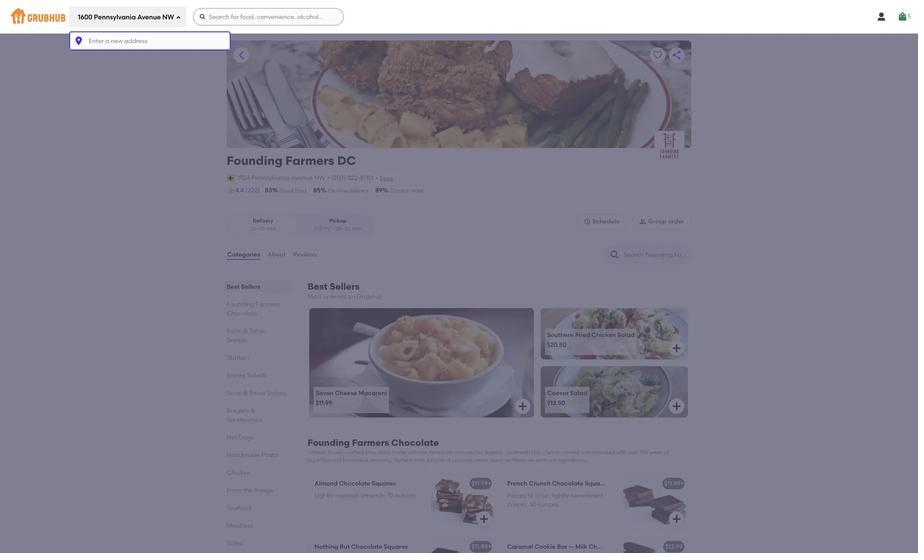 Task type: locate. For each thing, give the bounding box(es) containing it.
min right "20–30"
[[352, 225, 362, 231]]

$11.99 for almond chocolate squares image
[[472, 480, 488, 487]]

of right years on the right
[[664, 450, 669, 456]]

and right the owned
[[581, 450, 591, 456]]

0 horizontal spatial nw
[[162, 13, 174, 21]]

Enter a new address search field
[[69, 32, 231, 51]]

the right from
[[243, 487, 253, 494]]

no right waxy,
[[505, 457, 512, 463]]

order inside button
[[668, 218, 684, 225]]

85
[[313, 187, 321, 194]]

best sellers
[[227, 283, 261, 291]]

nothing but chocolate squares
[[315, 543, 408, 551]]

guittard
[[507, 450, 528, 456]]

1 horizontal spatial and
[[581, 450, 591, 456]]

from the range tab
[[227, 486, 287, 495]]

0 vertical spatial nw
[[162, 13, 174, 21]]

best inside best sellers most ordered on grubhub
[[308, 281, 328, 292]]

0 horizontal spatial sellers
[[241, 283, 261, 291]]

& down american
[[447, 457, 451, 463]]

&
[[244, 328, 248, 335], [243, 390, 248, 397], [251, 407, 255, 415], [447, 457, 451, 463]]

1 horizontal spatial 10
[[530, 501, 536, 508]]

& right the farm
[[244, 328, 248, 335]]

the up melt,
[[420, 450, 428, 456]]

no down (tm)
[[528, 457, 535, 463]]

sellers up founding farmers chocolate
[[241, 283, 261, 291]]

0 horizontal spatial the
[[243, 487, 253, 494]]

10
[[388, 492, 394, 500], [530, 501, 536, 508]]

1 vertical spatial avenue
[[291, 174, 313, 182]]

about
[[268, 251, 286, 258]]

& up sandwiches
[[251, 407, 255, 415]]

almonds.
[[359, 492, 386, 500]]

best for best sellers
[[227, 283, 240, 291]]

1 horizontal spatial •
[[332, 225, 334, 231]]

0 vertical spatial 10
[[388, 492, 394, 500]]

founding
[[227, 153, 283, 168], [227, 301, 254, 308], [308, 438, 350, 448]]

founding for founding farmers chocolate
[[227, 301, 254, 308]]

- left milk
[[572, 543, 574, 551]]

and
[[581, 450, 591, 456], [332, 457, 342, 463]]

on
[[328, 188, 335, 194]]

0 horizontal spatial avenue
[[137, 13, 161, 21]]

2 vertical spatial farmers
[[352, 438, 389, 448]]

chicken up from
[[227, 469, 251, 477]]

best up most
[[308, 281, 328, 292]]

• right mi
[[332, 225, 334, 231]]

& for burgers
[[251, 407, 255, 415]]

1 horizontal spatial no
[[528, 457, 535, 463]]

0 horizontal spatial best
[[227, 283, 240, 291]]

lightly
[[552, 492, 570, 500]]

1 horizontal spatial best
[[308, 281, 328, 292]]

american
[[429, 450, 454, 456]]

0 vertical spatial and
[[581, 450, 591, 456]]

1 vertical spatial ounces.
[[538, 501, 560, 508]]

chocolate inside founding farmers chocolate
[[227, 310, 258, 317]]

nw for 1924 pennsylvania avenue nw
[[314, 174, 325, 182]]

• inside pickup 0.5 mi • 20–30 min
[[332, 225, 334, 231]]

0 horizontal spatial and
[[332, 457, 342, 463]]

avenue up food on the left of the page
[[291, 174, 313, 182]]

10 right almonds.
[[388, 492, 394, 500]]

chocolate right milk
[[589, 543, 620, 551]]

Search for food, convenience, alcohol... search field
[[193, 8, 344, 25]]

2 min from the left
[[352, 225, 362, 231]]

caesar
[[547, 389, 569, 397]]

order right the "correct"
[[411, 188, 424, 194]]

mi
[[324, 225, 330, 231]]

farm & table breads tab
[[227, 327, 287, 345]]

best inside tab
[[227, 283, 240, 291]]

sweetened
[[571, 492, 603, 500]]

0 horizontal spatial pennsylvania
[[94, 13, 136, 21]]

1924 pennsylvania avenue nw button
[[237, 173, 326, 183]]

subscription pass image
[[227, 175, 236, 182]]

chocolate up melt,
[[392, 438, 439, 448]]

the
[[420, 450, 428, 456], [243, 487, 253, 494]]

avenue inside button
[[291, 174, 313, 182]]

1 vertical spatial chicken
[[227, 469, 251, 477]]

• right the 8783
[[376, 174, 378, 182]]

squares for french crunch chocolate squares
[[585, 480, 609, 487]]

fees button
[[380, 174, 394, 183]]

caramel
[[508, 543, 533, 551]]

nw inside 1924 pennsylvania avenue nw button
[[314, 174, 325, 182]]

expertise
[[308, 457, 331, 463]]

nw up the enter a new address search field
[[162, 13, 174, 21]]

lightly
[[315, 492, 334, 500]]

pennsylvania up 83
[[252, 174, 290, 182]]

chocolate inside founding farmers chocolate artisan, house-crafted chocolate made with the american chocolatier legend - guittard (tm) - family-owned and operated with over 150 years of expertise and honorable sourcing. perfect melt, smooth & luscious, never waxy, no fillers, no artificial ingredients.
[[392, 438, 439, 448]]

nw up 85 on the top of the page
[[314, 174, 325, 182]]

family-
[[545, 450, 563, 456]]

sellers up on
[[330, 281, 360, 292]]

1 horizontal spatial ounces.
[[538, 501, 560, 508]]

0 horizontal spatial order
[[411, 188, 424, 194]]

good
[[280, 188, 294, 194]]

0 horizontal spatial ounces.
[[395, 492, 418, 500]]

chocolate right but
[[351, 543, 383, 551]]

•
[[327, 174, 330, 182], [376, 174, 378, 182], [332, 225, 334, 231]]

0 vertical spatial farmers
[[286, 153, 335, 168]]

legend
[[485, 450, 502, 456]]

8783
[[360, 174, 374, 182]]

1 vertical spatial the
[[243, 487, 253, 494]]

nw for 1600 pennsylvania avenue nw
[[162, 13, 174, 21]]

83
[[265, 187, 272, 194]]

never
[[475, 457, 489, 463]]

0 horizontal spatial of
[[528, 492, 534, 500]]

farmers for founding farmers chocolate
[[256, 301, 280, 308]]

1 horizontal spatial sellers
[[330, 281, 360, 292]]

1 horizontal spatial nw
[[314, 174, 325, 182]]

sellers inside tab
[[241, 283, 261, 291]]

chicken right fried
[[592, 331, 616, 339]]

artificial
[[536, 457, 556, 463]]

roasted
[[335, 492, 358, 500]]

farmers inside founding farmers chocolate artisan, house-crafted chocolate made with the american chocolatier legend - guittard (tm) - family-owned and operated with over 150 years of expertise and honorable sourcing. perfect melt, smooth & luscious, never waxy, no fillers, no artificial ingredients.
[[352, 438, 389, 448]]

0 vertical spatial the
[[420, 450, 428, 456]]

salad
[[618, 331, 635, 339], [571, 389, 588, 397]]

pennsylvania right 1600
[[94, 13, 136, 21]]

2 no from the left
[[528, 457, 535, 463]]

1 horizontal spatial avenue
[[291, 174, 313, 182]]

soup & small salads
[[227, 390, 287, 397]]

farmers up 85 on the top of the page
[[286, 153, 335, 168]]

almond
[[315, 480, 338, 487]]

1 horizontal spatial with
[[617, 450, 627, 456]]

0 horizontal spatial farmers
[[256, 301, 280, 308]]

0 horizontal spatial min
[[267, 225, 276, 231]]

1 vertical spatial 10
[[530, 501, 536, 508]]

0 horizontal spatial chicken
[[227, 469, 251, 477]]

farmers inside founding farmers chocolate
[[256, 301, 280, 308]]

1 vertical spatial pennsylvania
[[252, 174, 290, 182]]

& right 'soup'
[[243, 390, 248, 397]]

sellers
[[330, 281, 360, 292], [241, 283, 261, 291]]

1 horizontal spatial farmers
[[286, 153, 335, 168]]

salads right small
[[267, 390, 287, 397]]

0 vertical spatial ounces.
[[395, 492, 418, 500]]

nw
[[162, 13, 174, 21], [314, 174, 325, 182]]

0 vertical spatial pennsylvania
[[94, 13, 136, 21]]

1 horizontal spatial pennsylvania
[[252, 174, 290, 182]]

squares
[[372, 480, 396, 487], [585, 480, 609, 487], [384, 543, 408, 551]]

best up founding farmers chocolate
[[227, 283, 240, 291]]

1 vertical spatial nw
[[314, 174, 325, 182]]

$11.99 +
[[472, 480, 492, 487], [665, 480, 685, 487], [472, 543, 492, 551]]

with left over
[[617, 450, 627, 456]]

1 horizontal spatial order
[[668, 218, 684, 225]]

pennsylvania inside button
[[252, 174, 290, 182]]

1 vertical spatial founding
[[227, 301, 254, 308]]

salad inside southern fried chicken salad $20.50
[[618, 331, 635, 339]]

order for group order
[[668, 218, 684, 225]]

1 with from the left
[[408, 450, 418, 456]]

0 vertical spatial founding
[[227, 153, 283, 168]]

chocolate for founding farmers chocolate artisan, house-crafted chocolate made with the american chocolatier legend - guittard (tm) - family-owned and operated with over 150 years of expertise and honorable sourcing. perfect melt, smooth & luscious, never waxy, no fillers, no artificial ingredients.
[[392, 438, 439, 448]]

svg image
[[877, 12, 887, 22], [74, 36, 84, 46], [584, 218, 591, 225], [518, 401, 528, 412], [672, 401, 682, 412], [479, 514, 489, 524], [672, 514, 682, 524]]

-
[[503, 450, 506, 456], [542, 450, 544, 456], [569, 543, 572, 551], [572, 543, 574, 551]]

ounces. right almonds.
[[395, 492, 418, 500]]

0 vertical spatial of
[[664, 450, 669, 456]]

crisp,
[[535, 492, 551, 500]]

1 min from the left
[[267, 225, 276, 231]]

chocolate up the farm
[[227, 310, 258, 317]]

& inside burgers & sandwiches
[[251, 407, 255, 415]]

smooth
[[427, 457, 446, 463]]

founding up house-
[[308, 438, 350, 448]]

starters tab
[[227, 353, 287, 362]]

sourcing.
[[370, 457, 393, 463]]

and down house-
[[332, 457, 342, 463]]

10 down crisp,
[[530, 501, 536, 508]]

1 vertical spatial of
[[528, 492, 534, 500]]

founding up 1924
[[227, 153, 283, 168]]

2 vertical spatial founding
[[308, 438, 350, 448]]

with up melt,
[[408, 450, 418, 456]]

avenue up the enter a new address search field
[[137, 13, 161, 21]]

perfect
[[394, 457, 412, 463]]

farmers down best sellers tab
[[256, 301, 280, 308]]

sellers for best sellers
[[241, 283, 261, 291]]

order for correct order
[[411, 188, 424, 194]]

pennsylvania for 1600
[[94, 13, 136, 21]]

sellers for best sellers most ordered on grubhub
[[330, 281, 360, 292]]

group order button
[[633, 214, 692, 230]]

pennsylvania inside the main navigation navigation
[[94, 13, 136, 21]]

& inside the farm & table breads
[[244, 328, 248, 335]]

crepes.
[[508, 501, 529, 508]]

order right "group"
[[668, 218, 684, 225]]

1 horizontal spatial of
[[664, 450, 669, 456]]

$11.99 inside seven cheese macaroni $11.99
[[316, 400, 332, 407]]

option group
[[227, 214, 375, 236]]

25–40
[[250, 225, 265, 231]]

crafted
[[345, 450, 364, 456]]

ounces. inside pieces of crisp, lightly sweetened crepes. 10 ounces.
[[538, 501, 560, 508]]

1 horizontal spatial min
[[352, 225, 362, 231]]

share icon image
[[672, 50, 682, 60]]

seafood
[[227, 505, 251, 512]]

nothing but chocolate squares image
[[431, 538, 495, 553]]

1 vertical spatial salad
[[571, 389, 588, 397]]

1 horizontal spatial the
[[420, 450, 428, 456]]

1600 pennsylvania avenue nw
[[78, 13, 174, 21]]

of left crisp,
[[528, 492, 534, 500]]

chicken
[[592, 331, 616, 339], [227, 469, 251, 477]]

about button
[[267, 239, 286, 270]]

seafood tab
[[227, 504, 287, 513]]

min down delivery
[[267, 225, 276, 231]]

1 horizontal spatial salad
[[618, 331, 635, 339]]

founding for founding farmers dc
[[227, 153, 283, 168]]

group
[[648, 218, 667, 225]]

1 horizontal spatial chicken
[[592, 331, 616, 339]]

• left (202)
[[327, 174, 330, 182]]

fillers,
[[513, 457, 527, 463]]

0 vertical spatial salad
[[618, 331, 635, 339]]

0 horizontal spatial with
[[408, 450, 418, 456]]

the inside founding farmers chocolate artisan, house-crafted chocolate made with the american chocolatier legend - guittard (tm) - family-owned and operated with over 150 years of expertise and honorable sourcing. perfect melt, smooth & luscious, never waxy, no fillers, no artificial ingredients.
[[420, 450, 428, 456]]

range
[[254, 487, 273, 494]]

farmers
[[286, 153, 335, 168], [256, 301, 280, 308], [352, 438, 389, 448]]

chocolate up 'lightly'
[[552, 480, 584, 487]]

& for farm
[[244, 328, 248, 335]]

0 vertical spatial chicken
[[592, 331, 616, 339]]

but
[[340, 543, 350, 551]]

pennsylvania for 1924
[[252, 174, 290, 182]]

salads down starters tab
[[247, 372, 267, 379]]

founding down best sellers
[[227, 301, 254, 308]]

$11.99 + for lightly roasted almonds. 10 ounces.
[[472, 480, 492, 487]]

1 vertical spatial order
[[668, 218, 684, 225]]

farmers for founding farmers dc
[[286, 153, 335, 168]]

founding inside founding farmers chocolate
[[227, 301, 254, 308]]

min inside delivery 25–40 min
[[267, 225, 276, 231]]

chocolate
[[365, 450, 391, 456]]

chocolate for founding farmers chocolate
[[227, 310, 258, 317]]

10 inside pieces of crisp, lightly sweetened crepes. 10 ounces.
[[530, 501, 536, 508]]

0 vertical spatial order
[[411, 188, 424, 194]]

food
[[295, 188, 307, 194]]

0 horizontal spatial salad
[[571, 389, 588, 397]]

years
[[650, 450, 663, 456]]

sellers inside best sellers most ordered on grubhub
[[330, 281, 360, 292]]

2 horizontal spatial farmers
[[352, 438, 389, 448]]

founding farmers chocolate artisan, house-crafted chocolate made with the american chocolatier legend - guittard (tm) - family-owned and operated with over 150 years of expertise and honorable sourcing. perfect melt, smooth & luscious, never waxy, no fillers, no artificial ingredients.
[[308, 438, 669, 463]]

save this restaurant image
[[653, 50, 663, 60]]

the inside from the range tab
[[243, 487, 253, 494]]

0 vertical spatial avenue
[[137, 13, 161, 21]]

farmers up chocolate
[[352, 438, 389, 448]]

svg image
[[898, 12, 908, 22], [199, 13, 206, 20], [176, 15, 181, 20], [672, 343, 682, 354]]

ounces. down crisp,
[[538, 501, 560, 508]]

nw inside the main navigation navigation
[[162, 13, 174, 21]]

- right bar
[[569, 543, 572, 551]]

1 vertical spatial farmers
[[256, 301, 280, 308]]

(222)
[[246, 187, 260, 194]]

0 horizontal spatial no
[[505, 457, 512, 463]]

lightly roasted almonds. 10 ounces.
[[315, 492, 418, 500]]

ounces.
[[395, 492, 418, 500], [538, 501, 560, 508]]

avenue inside the main navigation navigation
[[137, 13, 161, 21]]

nothing
[[315, 543, 338, 551]]

best sellers most ordered on grubhub
[[308, 281, 383, 300]]



Task type: describe. For each thing, give the bounding box(es) containing it.
$20.50
[[547, 342, 567, 349]]

schedule button
[[577, 214, 627, 230]]

150
[[640, 450, 649, 456]]

luscious,
[[452, 457, 474, 463]]

burgers & sandwiches tab
[[227, 406, 287, 424]]

svg image inside schedule button
[[584, 218, 591, 225]]

search icon image
[[610, 250, 620, 260]]

1 no from the left
[[505, 457, 512, 463]]

delivery
[[253, 218, 273, 224]]

caramel cookie bar -- milk chocolate
[[508, 543, 620, 551]]

squares for nothing but chocolate squares
[[384, 543, 408, 551]]

founding farmers dc
[[227, 153, 356, 168]]

avenue for 1600 pennsylvania avenue nw
[[137, 13, 161, 21]]

- up waxy,
[[503, 450, 506, 456]]

southern
[[547, 331, 574, 339]]

4.4
[[235, 187, 244, 194]]

5 button
[[898, 9, 912, 25]]

almond chocolate squares
[[315, 480, 396, 487]]

+ for pieces of crisp, lightly sweetened crepes. 10 ounces.
[[681, 480, 685, 487]]

1 vertical spatial salads
[[267, 390, 287, 397]]

time
[[337, 188, 348, 194]]

- right (tm)
[[542, 450, 544, 456]]

best sellers tab
[[227, 282, 287, 291]]

most
[[308, 293, 322, 300]]

$11.99 + for pieces of crisp, lightly sweetened crepes. 10 ounces.
[[665, 480, 685, 487]]

pickup 0.5 mi • 20–30 min
[[315, 218, 362, 231]]

chocolate for nothing but chocolate squares
[[351, 543, 383, 551]]

hot dogs tab
[[227, 433, 287, 442]]

$12.99
[[666, 543, 683, 551]]

fried
[[575, 331, 590, 339]]

dogs
[[239, 434, 254, 441]]

option group containing delivery 25–40 min
[[227, 214, 375, 236]]

sides
[[227, 540, 242, 547]]

ingredients.
[[558, 457, 587, 463]]

southern fried chicken salad $20.50
[[547, 331, 635, 349]]

honorable
[[343, 457, 369, 463]]

soup
[[227, 390, 242, 397]]

+ for lightly roasted almonds. 10 ounces.
[[488, 480, 492, 487]]

handmade
[[227, 452, 260, 459]]

delivery
[[349, 188, 369, 194]]

chocolatier
[[455, 450, 484, 456]]

french
[[508, 480, 528, 487]]

correct order
[[390, 188, 424, 194]]

hot
[[227, 434, 237, 441]]

chicken inside southern fried chicken salad $20.50
[[592, 331, 616, 339]]

chocolate up roasted
[[339, 480, 370, 487]]

farm
[[227, 328, 242, 335]]

chicken tab
[[227, 468, 287, 477]]

artisan,
[[308, 450, 327, 456]]

crunch
[[529, 480, 551, 487]]

seven cheese macaroni $11.99
[[316, 389, 387, 407]]

best for best sellers most ordered on grubhub
[[308, 281, 328, 292]]

1924
[[238, 174, 250, 182]]

entrée
[[227, 372, 246, 379]]

0.5
[[315, 225, 322, 231]]

pasta
[[262, 452, 278, 459]]

reviews
[[293, 251, 317, 258]]

from
[[227, 487, 242, 494]]

founding inside founding farmers chocolate artisan, house-crafted chocolate made with the american chocolatier legend - guittard (tm) - family-owned and operated with over 150 years of expertise and honorable sourcing. perfect melt, smooth & luscious, never waxy, no fillers, no artificial ingredients.
[[308, 438, 350, 448]]

ordered
[[323, 293, 347, 300]]

$11.99 for french crunch chocolate squares image
[[665, 480, 681, 487]]

handmade pasta tab
[[227, 451, 287, 460]]

cheese
[[335, 389, 357, 397]]

fees
[[380, 175, 393, 182]]

& inside founding farmers chocolate artisan, house-crafted chocolate made with the american chocolatier legend - guittard (tm) - family-owned and operated with over 150 years of expertise and honorable sourcing. perfect melt, smooth & luscious, never waxy, no fillers, no artificial ingredients.
[[447, 457, 451, 463]]

822-
[[348, 174, 360, 182]]

categories button
[[227, 239, 261, 270]]

almond chocolate squares image
[[431, 474, 495, 530]]

1 vertical spatial and
[[332, 457, 342, 463]]

star icon image
[[227, 186, 235, 195]]

handmade pasta
[[227, 452, 278, 459]]

schedule
[[593, 218, 620, 225]]

soup & small salads tab
[[227, 389, 287, 398]]

entrée salads
[[227, 372, 267, 379]]

of inside founding farmers chocolate artisan, house-crafted chocolate made with the american chocolatier legend - guittard (tm) - family-owned and operated with over 150 years of expertise and honorable sourcing. perfect melt, smooth & luscious, never waxy, no fillers, no artificial ingredients.
[[664, 450, 669, 456]]

caret left icon image
[[236, 50, 247, 60]]

main navigation navigation
[[0, 0, 919, 553]]

2 with from the left
[[617, 450, 627, 456]]

melt,
[[413, 457, 426, 463]]

svg image inside "5" button
[[898, 12, 908, 22]]

correct
[[390, 188, 409, 194]]

founding farmers chocolate
[[227, 301, 280, 317]]

pieces
[[508, 492, 526, 500]]

avenue for 1924 pennsylvania avenue nw
[[291, 174, 313, 182]]

on time delivery
[[328, 188, 369, 194]]

2 horizontal spatial •
[[376, 174, 378, 182]]

& for soup
[[243, 390, 248, 397]]

meatless
[[227, 522, 253, 530]]

min inside pickup 0.5 mi • 20–30 min
[[352, 225, 362, 231]]

macaroni
[[359, 389, 387, 397]]

salad inside caesar salad $13.50
[[571, 389, 588, 397]]

people icon image
[[640, 218, 647, 225]]

(202)
[[331, 174, 346, 182]]

operated
[[592, 450, 615, 456]]

burgers & sandwiches
[[227, 407, 262, 424]]

founding farmers dc logo image
[[655, 131, 685, 161]]

(202) 822-8783 button
[[331, 174, 374, 183]]

$13.50
[[547, 400, 566, 407]]

chocolate for french crunch chocolate squares
[[552, 480, 584, 487]]

Search Founding Farmers DC search field
[[623, 251, 689, 259]]

caesar salad $13.50
[[547, 389, 588, 407]]

dc
[[337, 153, 356, 168]]

small
[[249, 390, 265, 397]]

1924 pennsylvania avenue nw
[[238, 174, 325, 182]]

$11.99 for nothing but chocolate squares image
[[472, 543, 488, 551]]

bar
[[557, 543, 568, 551]]

(tm)
[[529, 450, 541, 456]]

french crunch chocolate squares image
[[624, 474, 688, 530]]

made
[[392, 450, 407, 456]]

pieces of crisp, lightly sweetened crepes. 10 ounces.
[[508, 492, 603, 508]]

of inside pieces of crisp, lightly sweetened crepes. 10 ounces.
[[528, 492, 534, 500]]

farmers for founding farmers chocolate artisan, house-crafted chocolate made with the american chocolatier legend - guittard (tm) - family-owned and operated with over 150 years of expertise and honorable sourcing. perfect melt, smooth & luscious, never waxy, no fillers, no artificial ingredients.
[[352, 438, 389, 448]]

89
[[375, 187, 383, 194]]

owned
[[563, 450, 580, 456]]

0 vertical spatial salads
[[247, 372, 267, 379]]

meatless tab
[[227, 521, 287, 530]]

french crunch chocolate squares
[[508, 480, 609, 487]]

0 horizontal spatial •
[[327, 174, 330, 182]]

good food
[[280, 188, 307, 194]]

group order
[[648, 218, 684, 225]]

0 horizontal spatial 10
[[388, 492, 394, 500]]

categories
[[227, 251, 260, 258]]

reviews button
[[293, 239, 318, 270]]

5
[[908, 13, 912, 20]]

founding farmers chocolate tab
[[227, 300, 287, 318]]

hot dogs
[[227, 434, 254, 441]]

from the range
[[227, 487, 273, 494]]

entrée salads tab
[[227, 371, 287, 380]]

caramel cookie bar -- milk chocolate image
[[624, 538, 688, 553]]

chicken inside tab
[[227, 469, 251, 477]]

sides tab
[[227, 539, 287, 548]]

cookie
[[535, 543, 556, 551]]

breads
[[227, 337, 247, 344]]



Task type: vqa. For each thing, say whether or not it's contained in the screenshot.
the bottom Farmers
yes



